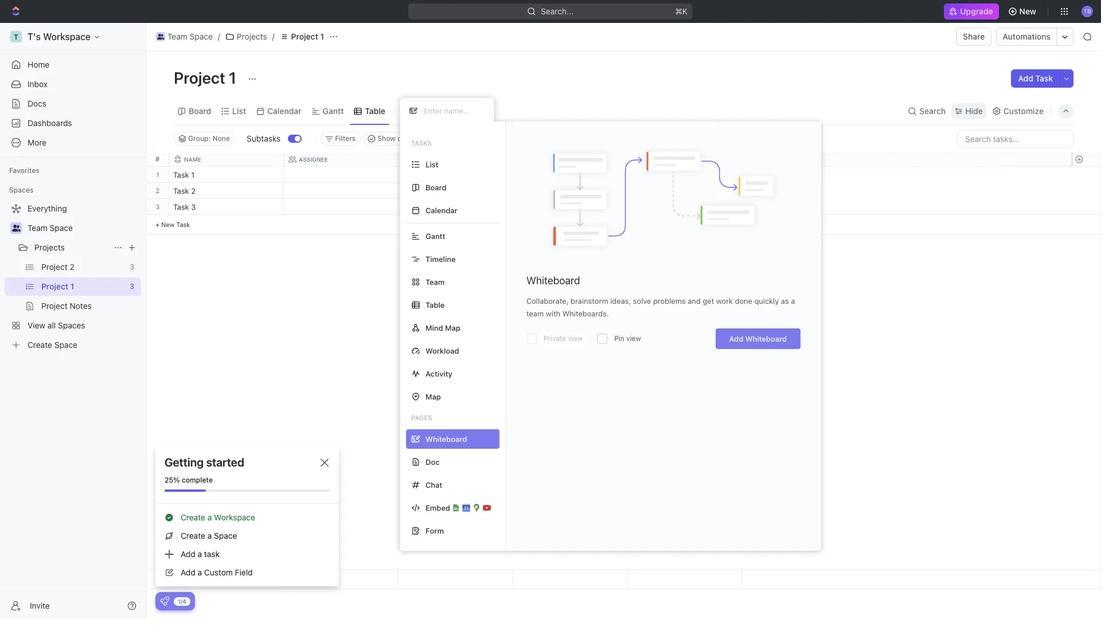 Task type: vqa. For each thing, say whether or not it's contained in the screenshot.
second 'Show' from the bottom of the page
no



Task type: locate. For each thing, give the bounding box(es) containing it.
add down "done"
[[729, 334, 744, 344]]

to for task 3
[[406, 204, 414, 211]]

cell
[[284, 167, 399, 182], [399, 167, 513, 182], [513, 167, 628, 182], [284, 183, 399, 198], [513, 183, 628, 198], [284, 199, 399, 215], [513, 199, 628, 215]]

space down create a workspace
[[214, 531, 237, 541]]

0 horizontal spatial board
[[189, 106, 211, 116]]

with
[[546, 309, 561, 318]]

1 ‎task from the top
[[173, 170, 189, 180]]

0 horizontal spatial project 1
[[174, 68, 240, 87]]

0 vertical spatial create
[[181, 513, 205, 523]]

2 to from the top
[[406, 204, 414, 211]]

1 vertical spatial new
[[161, 221, 175, 228]]

2 set priority image from the top
[[626, 184, 644, 201]]

onboarding checklist button element
[[160, 597, 169, 606]]

2 inside press space to select this row. row
[[191, 186, 196, 196]]

row
[[169, 153, 743, 167]]

share
[[963, 32, 985, 41]]

1 horizontal spatial calendar
[[426, 206, 458, 215]]

share button
[[956, 28, 992, 46]]

projects
[[237, 32, 267, 41], [34, 243, 65, 252]]

task up customize
[[1036, 73, 1053, 83]]

a down add a task
[[198, 568, 202, 578]]

0 horizontal spatial calendar
[[267, 106, 302, 116]]

invite
[[30, 601, 50, 611]]

table up 'mind'
[[426, 300, 445, 309]]

team space right user group icon
[[168, 32, 213, 41]]

done
[[735, 297, 753, 306]]

board
[[189, 106, 211, 116], [426, 183, 447, 192]]

board down tasks
[[426, 183, 447, 192]]

1 horizontal spatial table
[[426, 300, 445, 309]]

do for ‎task 2
[[416, 188, 426, 195]]

/
[[218, 32, 220, 41], [272, 32, 275, 41]]

create for create a workspace
[[181, 513, 205, 523]]

1/4
[[178, 598, 186, 605]]

close image
[[321, 459, 329, 467]]

0 horizontal spatial projects link
[[34, 239, 109, 257]]

0 vertical spatial projects
[[237, 32, 267, 41]]

tree inside sidebar navigation
[[5, 200, 141, 355]]

do for task 3
[[416, 204, 426, 211]]

0 vertical spatial projects link
[[223, 30, 270, 44]]

a up task
[[208, 531, 212, 541]]

do
[[416, 188, 426, 195], [416, 204, 426, 211]]

1 vertical spatial team
[[28, 223, 48, 233]]

ideas,
[[611, 297, 631, 306]]

2 set priority element from the top
[[626, 184, 644, 201]]

add whiteboard
[[729, 334, 787, 344]]

pin view
[[614, 334, 641, 343]]

team space link inside sidebar navigation
[[28, 219, 139, 237]]

1 / from the left
[[218, 32, 220, 41]]

new down the task 3
[[161, 221, 175, 228]]

tree containing team space
[[5, 200, 141, 355]]

1 horizontal spatial whiteboard
[[746, 334, 787, 344]]

set priority image for 3
[[626, 200, 644, 217]]

2 ‎task from the top
[[173, 186, 189, 196]]

add up customize
[[1018, 73, 1034, 83]]

1 set priority image from the top
[[626, 168, 644, 185]]

2 vertical spatial task
[[176, 221, 190, 228]]

team down the timeline at left
[[426, 277, 445, 287]]

1 vertical spatial to do cell
[[399, 199, 513, 215]]

2 for ‎task
[[191, 186, 196, 196]]

team
[[168, 32, 187, 41], [28, 223, 48, 233], [426, 277, 445, 287]]

activity
[[426, 369, 453, 378]]

0 vertical spatial list
[[232, 106, 246, 116]]

0 horizontal spatial projects
[[34, 243, 65, 252]]

set priority element
[[626, 168, 644, 185], [626, 184, 644, 201], [626, 200, 644, 217]]

new inside button
[[1020, 6, 1037, 16]]

0 vertical spatial gantt
[[323, 106, 344, 116]]

0 horizontal spatial view
[[568, 334, 583, 343]]

0 vertical spatial to do cell
[[399, 183, 513, 198]]

create up create a space
[[181, 513, 205, 523]]

automations button
[[997, 28, 1057, 45]]

3 set priority element from the top
[[626, 200, 644, 217]]

tasks
[[411, 139, 432, 147]]

0 vertical spatial board
[[189, 106, 211, 116]]

space right user group image
[[50, 223, 73, 233]]

projects link
[[223, 30, 270, 44], [34, 239, 109, 257]]

1 to do from the top
[[406, 188, 426, 195]]

map down activity
[[426, 392, 441, 401]]

team right user group image
[[28, 223, 48, 233]]

and
[[688, 297, 701, 306]]

2 create from the top
[[181, 531, 205, 541]]

2 to do from the top
[[406, 204, 426, 211]]

0 vertical spatial table
[[365, 106, 385, 116]]

sidebar navigation
[[0, 23, 146, 620]]

workspace
[[214, 513, 255, 523]]

1 horizontal spatial new
[[1020, 6, 1037, 16]]

1 vertical spatial team space link
[[28, 219, 139, 237]]

0 horizontal spatial 2
[[156, 187, 160, 194]]

board left list link
[[189, 106, 211, 116]]

whiteboards.
[[563, 309, 609, 318]]

0 vertical spatial to
[[406, 188, 414, 195]]

set priority image for 1
[[626, 168, 644, 185]]

1 vertical spatial project
[[174, 68, 225, 87]]

list down tasks
[[426, 160, 439, 169]]

⌘k
[[676, 6, 688, 16]]

to do cell for ‎task 2
[[399, 183, 513, 198]]

2 to do cell from the top
[[399, 199, 513, 215]]

‎task
[[173, 170, 189, 180], [173, 186, 189, 196]]

1 vertical spatial space
[[50, 223, 73, 233]]

subtasks
[[247, 134, 281, 143]]

0 vertical spatial project
[[291, 32, 318, 41]]

getting
[[165, 456, 204, 469]]

0 horizontal spatial whiteboard
[[527, 275, 580, 287]]

custom
[[204, 568, 233, 578]]

map
[[445, 323, 461, 332], [426, 392, 441, 401]]

1 to from the top
[[406, 188, 414, 195]]

1 vertical spatial do
[[416, 204, 426, 211]]

0 vertical spatial new
[[1020, 6, 1037, 16]]

create for create a space
[[181, 531, 205, 541]]

1 vertical spatial map
[[426, 392, 441, 401]]

2 up the task 3
[[191, 186, 196, 196]]

1 horizontal spatial board
[[426, 183, 447, 192]]

gantt left table link
[[323, 106, 344, 116]]

0 horizontal spatial team space link
[[28, 219, 139, 237]]

new
[[1020, 6, 1037, 16], [161, 221, 175, 228]]

to do cell
[[399, 183, 513, 198], [399, 199, 513, 215]]

workload
[[426, 346, 459, 355]]

1 vertical spatial to
[[406, 204, 414, 211]]

team right user group icon
[[168, 32, 187, 41]]

25%
[[165, 476, 180, 485]]

to do for task 3
[[406, 204, 426, 211]]

press space to select this row. row
[[146, 167, 169, 183], [169, 167, 743, 185], [146, 183, 169, 199], [169, 183, 743, 201], [146, 199, 169, 215], [169, 199, 743, 217], [169, 570, 743, 590]]

1 vertical spatial team space
[[28, 223, 73, 233]]

calendar up the timeline at left
[[426, 206, 458, 215]]

2 left ‎task 2
[[156, 187, 160, 194]]

2 for 1
[[156, 187, 160, 194]]

view for pin view
[[626, 334, 641, 343]]

do down tasks
[[416, 188, 426, 195]]

closed
[[398, 134, 420, 143]]

3 set priority image from the top
[[626, 200, 644, 217]]

1 horizontal spatial project 1
[[291, 32, 324, 41]]

timeline
[[426, 254, 456, 264]]

task 3
[[173, 202, 196, 212]]

gantt up the timeline at left
[[426, 231, 445, 241]]

1 horizontal spatial list
[[426, 160, 439, 169]]

table up the show
[[365, 106, 385, 116]]

hide button
[[952, 103, 987, 119]]

show closed
[[378, 134, 420, 143]]

1 vertical spatial to do
[[406, 204, 426, 211]]

view button
[[400, 98, 437, 124]]

2 vertical spatial space
[[214, 531, 237, 541]]

1 vertical spatial table
[[426, 300, 445, 309]]

whiteboard down 'quickly'
[[746, 334, 787, 344]]

a right as at the top of page
[[791, 297, 795, 306]]

0 vertical spatial team space
[[168, 32, 213, 41]]

add for add whiteboard
[[729, 334, 744, 344]]

1 inside 1 2 3
[[156, 171, 159, 178]]

add inside button
[[1018, 73, 1034, 83]]

mind
[[426, 323, 443, 332]]

do up the timeline at left
[[416, 204, 426, 211]]

1 create from the top
[[181, 513, 205, 523]]

onboarding checklist button image
[[160, 597, 169, 606]]

0 horizontal spatial team
[[28, 223, 48, 233]]

show
[[378, 134, 396, 143]]

row group containing ‎task 1
[[169, 167, 743, 235]]

0 horizontal spatial team space
[[28, 223, 73, 233]]

1 horizontal spatial 3
[[191, 202, 196, 212]]

0 horizontal spatial new
[[161, 221, 175, 228]]

add task button
[[1012, 69, 1060, 88]]

1 set priority element from the top
[[626, 168, 644, 185]]

calendar up subtasks button
[[267, 106, 302, 116]]

1 horizontal spatial 2
[[191, 186, 196, 196]]

2 horizontal spatial team
[[426, 277, 445, 287]]

list
[[232, 106, 246, 116], [426, 160, 439, 169]]

1 to do cell from the top
[[399, 183, 513, 198]]

1 vertical spatial projects link
[[34, 239, 109, 257]]

1
[[320, 32, 324, 41], [229, 68, 237, 87], [191, 170, 195, 180], [156, 171, 159, 178]]

new button
[[1004, 2, 1043, 21]]

add for add task
[[1018, 73, 1034, 83]]

0 vertical spatial ‎task
[[173, 170, 189, 180]]

‎task down ‎task 1
[[173, 186, 189, 196]]

1 vertical spatial projects
[[34, 243, 65, 252]]

row group
[[146, 167, 169, 235], [169, 167, 743, 235], [1072, 167, 1101, 235], [1072, 570, 1101, 589]]

add a custom field
[[181, 568, 253, 578]]

1 vertical spatial board
[[426, 183, 447, 192]]

to do for ‎task 2
[[406, 188, 426, 195]]

collaborate, brainstorm ideas, solve problems and get work done quickly as a team with whiteboards.
[[527, 297, 795, 318]]

space right user group icon
[[190, 32, 213, 41]]

press space to select this row. row containing 3
[[146, 199, 169, 215]]

add for add a task
[[181, 550, 195, 559]]

list up subtasks button
[[232, 106, 246, 116]]

1 horizontal spatial /
[[272, 32, 275, 41]]

new for new task
[[161, 221, 175, 228]]

whiteboard up collaborate, on the top of page
[[527, 275, 580, 287]]

1 horizontal spatial view
[[626, 334, 641, 343]]

1 inside press space to select this row. row
[[191, 170, 195, 180]]

view right private
[[568, 334, 583, 343]]

3 left the task 3
[[156, 203, 160, 211]]

create
[[181, 513, 205, 523], [181, 531, 205, 541]]

view
[[568, 334, 583, 343], [626, 334, 641, 343]]

task inside button
[[1036, 73, 1053, 83]]

task down ‎task 2
[[173, 202, 189, 212]]

task down the task 3
[[176, 221, 190, 228]]

view right pin
[[626, 334, 641, 343]]

0 horizontal spatial gantt
[[323, 106, 344, 116]]

tree
[[5, 200, 141, 355]]

add down add a task
[[181, 568, 195, 578]]

1 vertical spatial create
[[181, 531, 205, 541]]

map right 'mind'
[[445, 323, 461, 332]]

to do
[[406, 188, 426, 195], [406, 204, 426, 211]]

a for custom
[[198, 568, 202, 578]]

projects inside sidebar navigation
[[34, 243, 65, 252]]

calendar link
[[265, 103, 302, 119]]

create up add a task
[[181, 531, 205, 541]]

table
[[365, 106, 385, 116], [426, 300, 445, 309]]

1 vertical spatial gantt
[[426, 231, 445, 241]]

1 horizontal spatial map
[[445, 323, 461, 332]]

task
[[1036, 73, 1053, 83], [173, 202, 189, 212], [176, 221, 190, 228]]

0 vertical spatial team space link
[[153, 30, 216, 44]]

1 vertical spatial ‎task
[[173, 186, 189, 196]]

grid
[[146, 153, 1101, 590]]

team space link
[[153, 30, 216, 44], [28, 219, 139, 237]]

‎task up ‎task 2
[[173, 170, 189, 180]]

team
[[527, 309, 544, 318]]

set priority image
[[626, 168, 644, 185], [626, 184, 644, 201], [626, 200, 644, 217]]

user group image
[[157, 34, 164, 40]]

solve
[[633, 297, 651, 306]]

view for private view
[[568, 334, 583, 343]]

2 inside 1 2 3
[[156, 187, 160, 194]]

gantt
[[323, 106, 344, 116], [426, 231, 445, 241]]

2 view from the left
[[626, 334, 641, 343]]

0 vertical spatial team
[[168, 32, 187, 41]]

hide
[[966, 106, 983, 116]]

pin
[[614, 334, 625, 343]]

space
[[190, 32, 213, 41], [50, 223, 73, 233], [214, 531, 237, 541]]

1 view from the left
[[568, 334, 583, 343]]

1 horizontal spatial projects
[[237, 32, 267, 41]]

press space to select this row. row containing ‎task 1
[[169, 167, 743, 185]]

1 vertical spatial task
[[173, 202, 189, 212]]

0 horizontal spatial map
[[426, 392, 441, 401]]

3 down ‎task 2
[[191, 202, 196, 212]]

1 horizontal spatial team space
[[168, 32, 213, 41]]

getting started
[[165, 456, 244, 469]]

a up create a space
[[208, 513, 212, 523]]

1 do from the top
[[416, 188, 426, 195]]

2
[[191, 186, 196, 196], [156, 187, 160, 194]]

0 vertical spatial calendar
[[267, 106, 302, 116]]

create a workspace
[[181, 513, 255, 523]]

add left task
[[181, 550, 195, 559]]

set priority element for ‎task 1
[[626, 168, 644, 185]]

team space right user group image
[[28, 223, 73, 233]]

0 horizontal spatial space
[[50, 223, 73, 233]]

1 vertical spatial list
[[426, 160, 439, 169]]

press space to select this row. row containing task 3
[[169, 199, 743, 217]]

0 vertical spatial space
[[190, 32, 213, 41]]

3 inside press space to select this row. row
[[191, 202, 196, 212]]

0 vertical spatial do
[[416, 188, 426, 195]]

0 vertical spatial to do
[[406, 188, 426, 195]]

new for new
[[1020, 6, 1037, 16]]

0 vertical spatial task
[[1036, 73, 1053, 83]]

1 horizontal spatial gantt
[[426, 231, 445, 241]]

field
[[235, 568, 253, 578]]

a left task
[[198, 550, 202, 559]]

2 do from the top
[[416, 204, 426, 211]]

whiteboard
[[527, 275, 580, 287], [746, 334, 787, 344]]

1 horizontal spatial team space link
[[153, 30, 216, 44]]

new up the automations
[[1020, 6, 1037, 16]]

0 horizontal spatial /
[[218, 32, 220, 41]]

gantt link
[[320, 103, 344, 119]]



Task type: describe. For each thing, give the bounding box(es) containing it.
automations
[[1003, 32, 1051, 41]]

doc
[[426, 457, 440, 467]]

favorites
[[9, 166, 39, 175]]

view
[[415, 106, 433, 116]]

a inside collaborate, brainstorm ideas, solve problems and get work done quickly as a team with whiteboards.
[[791, 297, 795, 306]]

2 / from the left
[[272, 32, 275, 41]]

list link
[[230, 103, 246, 119]]

quickly
[[755, 297, 779, 306]]

task for new task
[[176, 221, 190, 228]]

0 vertical spatial whiteboard
[[527, 275, 580, 287]]

‎task for ‎task 1
[[173, 170, 189, 180]]

complete
[[182, 476, 213, 485]]

search...
[[541, 6, 574, 16]]

a for space
[[208, 531, 212, 541]]

row inside grid
[[169, 153, 743, 167]]

1 horizontal spatial projects link
[[223, 30, 270, 44]]

a for workspace
[[208, 513, 212, 523]]

25% complete
[[165, 476, 213, 485]]

work
[[716, 297, 733, 306]]

task inside press space to select this row. row
[[173, 202, 189, 212]]

search
[[920, 106, 946, 116]]

home
[[28, 60, 49, 69]]

0 horizontal spatial project
[[174, 68, 225, 87]]

inbox link
[[5, 75, 141, 94]]

set priority image for 2
[[626, 184, 644, 201]]

form
[[426, 526, 444, 535]]

pages
[[411, 414, 432, 422]]

task for add task
[[1036, 73, 1053, 83]]

favorites button
[[5, 164, 44, 178]]

2 vertical spatial team
[[426, 277, 445, 287]]

grid containing ‎task 1
[[146, 153, 1101, 590]]

press space to select this row. row containing ‎task 2
[[169, 183, 743, 201]]

search button
[[905, 103, 949, 119]]

team inside sidebar navigation
[[28, 223, 48, 233]]

0 vertical spatial map
[[445, 323, 461, 332]]

brainstorm
[[571, 297, 608, 306]]

as
[[781, 297, 789, 306]]

Search tasks... text field
[[959, 130, 1073, 147]]

to for ‎task 2
[[406, 188, 414, 195]]

space inside tree
[[50, 223, 73, 233]]

Enter name... field
[[423, 106, 485, 116]]

spaces
[[9, 186, 33, 194]]

user group image
[[12, 225, 20, 232]]

project 1 link
[[277, 30, 327, 44]]

inbox
[[28, 79, 48, 89]]

embed
[[426, 503, 450, 513]]

1 horizontal spatial project
[[291, 32, 318, 41]]

2 horizontal spatial space
[[214, 531, 237, 541]]

‎task 1
[[173, 170, 195, 180]]

customize
[[1004, 106, 1044, 116]]

press space to select this row. row containing 2
[[146, 183, 169, 199]]

1 2 3
[[156, 171, 160, 211]]

private view
[[544, 334, 583, 343]]

1 vertical spatial whiteboard
[[746, 334, 787, 344]]

1 vertical spatial calendar
[[426, 206, 458, 215]]

docs link
[[5, 95, 141, 113]]

collaborate,
[[527, 297, 569, 306]]

table link
[[363, 103, 385, 119]]

‎task for ‎task 2
[[173, 186, 189, 196]]

0 horizontal spatial list
[[232, 106, 246, 116]]

#
[[155, 155, 160, 163]]

a for task
[[198, 550, 202, 559]]

add a task
[[181, 550, 220, 559]]

‎task 2
[[173, 186, 196, 196]]

home link
[[5, 56, 141, 74]]

press space to select this row. row containing 1
[[146, 167, 169, 183]]

row group containing 1 2 3
[[146, 167, 169, 235]]

board link
[[186, 103, 211, 119]]

1 horizontal spatial space
[[190, 32, 213, 41]]

customize button
[[989, 103, 1047, 119]]

to do cell for task 3
[[399, 199, 513, 215]]

chat
[[426, 480, 442, 490]]

docs
[[28, 99, 46, 108]]

add for add a custom field
[[181, 568, 195, 578]]

1 horizontal spatial team
[[168, 32, 187, 41]]

1 vertical spatial project 1
[[174, 68, 240, 87]]

team space inside tree
[[28, 223, 73, 233]]

problems
[[653, 297, 686, 306]]

set priority element for task 3
[[626, 200, 644, 217]]

0 horizontal spatial table
[[365, 106, 385, 116]]

private
[[544, 334, 566, 343]]

mind map
[[426, 323, 461, 332]]

subtasks button
[[242, 130, 288, 148]]

add task
[[1018, 73, 1053, 83]]

started
[[206, 456, 244, 469]]

upgrade
[[960, 6, 993, 16]]

create a space
[[181, 531, 237, 541]]

get
[[703, 297, 714, 306]]

0 vertical spatial project 1
[[291, 32, 324, 41]]

calendar inside calendar link
[[267, 106, 302, 116]]

new task
[[161, 221, 190, 228]]

0 horizontal spatial 3
[[156, 203, 160, 211]]

task
[[204, 550, 220, 559]]

set priority element for ‎task 2
[[626, 184, 644, 201]]

upgrade link
[[944, 3, 999, 20]]

projects link inside tree
[[34, 239, 109, 257]]

view button
[[400, 103, 437, 119]]

dashboards link
[[5, 114, 141, 133]]

show closed button
[[363, 132, 425, 146]]

dashboards
[[28, 118, 72, 128]]



